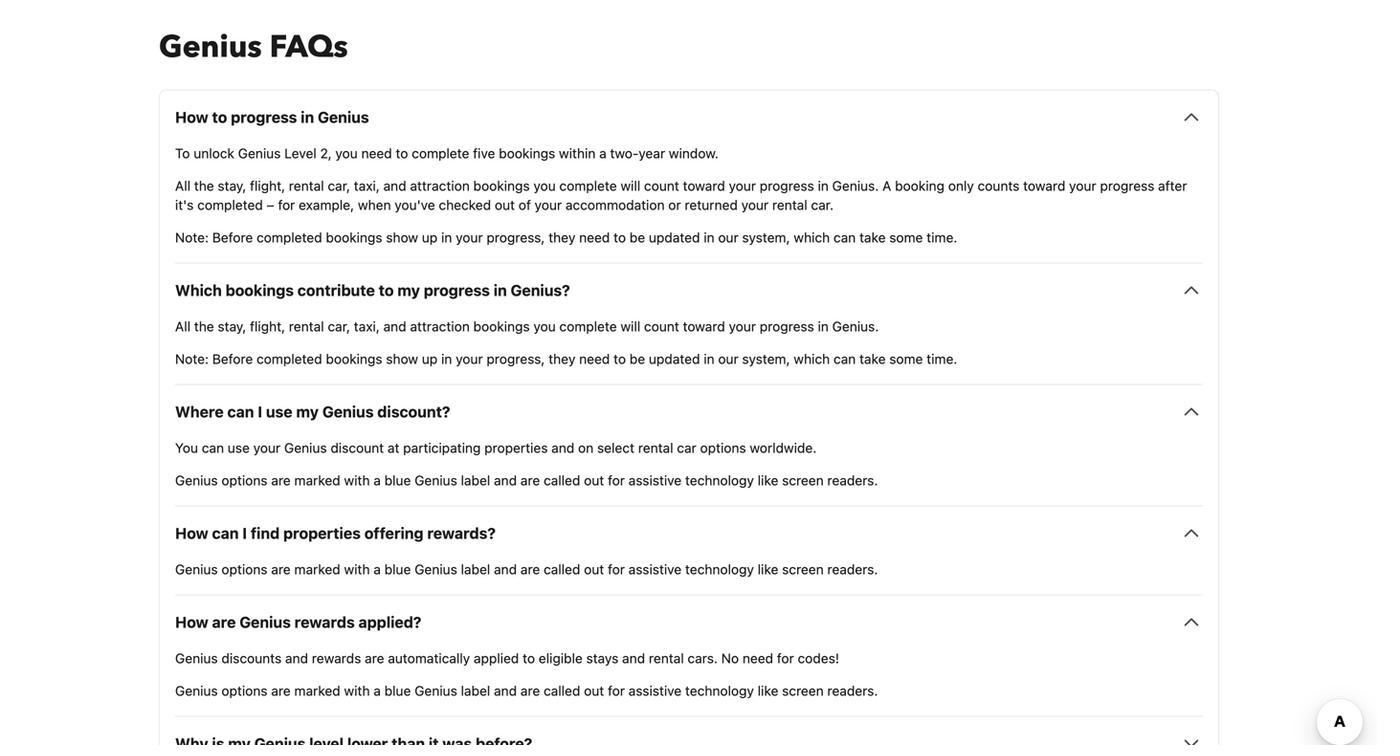 Task type: vqa. For each thing, say whether or not it's contained in the screenshot.
special
no



Task type: describe. For each thing, give the bounding box(es) containing it.
–
[[267, 197, 274, 213]]

screen for how are genius rewards applied?
[[782, 683, 824, 699]]

rental left car
[[638, 440, 674, 456]]

and inside all the stay, flight, rental car, taxi, and attraction bookings you complete will count toward your progress in genius. a booking only counts toward your progress after it's completed – for example, when you've checked out of your accommodation or returned your rental car.
[[383, 178, 407, 194]]

and down the how are genius rewards applied?
[[285, 651, 308, 667]]

faqs
[[270, 26, 348, 68]]

complete for all the stay, flight, rental car, taxi, and attraction bookings you complete will count toward your progress in genius.
[[560, 319, 617, 334]]

are inside "dropdown button"
[[212, 614, 236, 632]]

2 some from the top
[[890, 351, 923, 367]]

find
[[251, 524, 280, 543]]

out up stays
[[584, 562, 604, 578]]

2 time. from the top
[[927, 351, 958, 367]]

2 marked from the top
[[294, 562, 341, 578]]

technology for how are genius rewards applied?
[[685, 683, 754, 699]]

genius faqs
[[159, 26, 348, 68]]

are down discounts
[[271, 683, 291, 699]]

a left 'two-'
[[599, 145, 607, 161]]

a down applied? at the bottom left of the page
[[374, 683, 381, 699]]

worldwide.
[[750, 440, 817, 456]]

readers. for where can i use my genius discount?
[[828, 473, 878, 489]]

you've
[[395, 197, 435, 213]]

in inside all the stay, flight, rental car, taxi, and attraction bookings you complete will count toward your progress in genius. a booking only counts toward your progress after it's completed – for example, when you've checked out of your accommodation or returned your rental car.
[[818, 178, 829, 194]]

blue for how are genius rewards applied?
[[385, 683, 411, 699]]

no
[[722, 651, 739, 667]]

complete for all the stay, flight, rental car, taxi, and attraction bookings you complete will count toward your progress in genius. a booking only counts toward your progress after it's completed – for example, when you've checked out of your accommodation or returned your rental car.
[[560, 178, 617, 194]]

1 note: from the top
[[175, 230, 209, 245]]

discount?
[[378, 403, 450, 421]]

stays
[[586, 651, 619, 667]]

out inside all the stay, flight, rental car, taxi, and attraction bookings you complete will count toward your progress in genius. a booking only counts toward your progress after it's completed – for example, when you've checked out of your accommodation or returned your rental car.
[[495, 197, 515, 213]]

how to progress in genius
[[175, 108, 369, 126]]

window.
[[669, 145, 719, 161]]

2 up from the top
[[422, 351, 438, 367]]

your up returned
[[729, 178, 756, 194]]

how to progress in genius button
[[175, 106, 1203, 129]]

need down all the stay, flight, rental car, taxi, and attraction bookings you complete will count toward your progress in genius.
[[579, 351, 610, 367]]

how are genius rewards applied? button
[[175, 611, 1203, 634]]

bookings inside all the stay, flight, rental car, taxi, and attraction bookings you complete will count toward your progress in genius. a booking only counts toward your progress after it's completed – for example, when you've checked out of your accommodation or returned your rental car.
[[473, 178, 530, 194]]

2 label from the top
[[461, 562, 490, 578]]

genius. for all the stay, flight, rental car, taxi, and attraction bookings you complete will count toward your progress in genius.
[[833, 319, 879, 334]]

a down discount
[[374, 473, 381, 489]]

counts
[[978, 178, 1020, 194]]

the for all the stay, flight, rental car, taxi, and attraction bookings you complete will count toward your progress in genius. a booking only counts toward your progress after it's completed – for example, when you've checked out of your accommodation or returned your rental car.
[[194, 178, 214, 194]]

taxi, for all the stay, flight, rental car, taxi, and attraction bookings you complete will count toward your progress in genius.
[[354, 319, 380, 334]]

2 genius options are marked with a blue genius label and are called out for assistive technology like screen readers. from the top
[[175, 562, 878, 578]]

called for where can i use my genius discount?
[[544, 473, 581, 489]]

and down which bookings contribute to my progress in genius?
[[383, 319, 407, 334]]

1 updated from the top
[[649, 230, 700, 245]]

to right contribute
[[379, 281, 394, 300]]

2 be from the top
[[630, 351, 645, 367]]

car.
[[811, 197, 834, 213]]

returned
[[685, 197, 738, 213]]

level
[[285, 145, 317, 161]]

options down discounts
[[222, 683, 268, 699]]

flight, for all the stay, flight, rental car, taxi, and attraction bookings you complete will count toward your progress in genius. a booking only counts toward your progress after it's completed – for example, when you've checked out of your accommodation or returned your rental car.
[[250, 178, 285, 194]]

to unlock genius level 2, you need to complete five bookings within a two-year window.
[[175, 145, 719, 161]]

screen for where can i use my genius discount?
[[782, 473, 824, 489]]

technology for where can i use my genius discount?
[[685, 473, 754, 489]]

options up find
[[222, 473, 268, 489]]

at
[[388, 440, 400, 456]]

automatically
[[388, 651, 470, 667]]

2 screen from the top
[[782, 562, 824, 578]]

genius. for all the stay, flight, rental car, taxi, and attraction bookings you complete will count toward your progress in genius. a booking only counts toward your progress after it's completed – for example, when you've checked out of your accommodation or returned your rental car.
[[833, 178, 879, 194]]

2 show from the top
[[386, 351, 418, 367]]

like for how are genius rewards applied?
[[758, 683, 779, 699]]

after
[[1159, 178, 1188, 194]]

your right counts
[[1069, 178, 1097, 194]]

discounts
[[222, 651, 282, 667]]

0 vertical spatial properties
[[485, 440, 548, 456]]

where can i use my genius discount?
[[175, 403, 450, 421]]

toward right counts
[[1024, 178, 1066, 194]]

your right returned
[[742, 197, 769, 213]]

and down genius discounts and rewards are automatically applied to eligible stays and rental cars. no need for codes!
[[494, 683, 517, 699]]

your right of
[[535, 197, 562, 213]]

your down checked
[[456, 230, 483, 245]]

2 note: from the top
[[175, 351, 209, 367]]

for left 'codes!' at the right bottom of the page
[[777, 651, 794, 667]]

to up you've
[[396, 145, 408, 161]]

to up the unlock
[[212, 108, 227, 126]]

1 our from the top
[[718, 230, 739, 245]]

out down stays
[[584, 683, 604, 699]]

are down applied? at the bottom left of the page
[[365, 651, 384, 667]]

to down accommodation
[[614, 230, 626, 245]]

2 which from the top
[[794, 351, 830, 367]]

car, for all the stay, flight, rental car, taxi, and attraction bookings you complete will count toward your progress in genius. a booking only counts toward your progress after it's completed – for example, when you've checked out of your accommodation or returned your rental car.
[[328, 178, 350, 194]]

eligible
[[539, 651, 583, 667]]

how for how are genius rewards applied?
[[175, 614, 208, 632]]

car, for all the stay, flight, rental car, taxi, and attraction bookings you complete will count toward your progress in genius.
[[328, 319, 350, 334]]

to up "where can i use my genius discount?" dropdown button
[[614, 351, 626, 367]]

the for all the stay, flight, rental car, taxi, and attraction bookings you complete will count toward your progress in genius.
[[194, 319, 214, 334]]

toward for all the stay, flight, rental car, taxi, and attraction bookings you complete will count toward your progress in genius. a booking only counts toward your progress after it's completed – for example, when you've checked out of your accommodation or returned your rental car.
[[683, 178, 725, 194]]

bookings down when
[[326, 230, 382, 245]]

genius discounts and rewards are automatically applied to eligible stays and rental cars. no need for codes!
[[175, 651, 840, 667]]

checked
[[439, 197, 491, 213]]

options down find
[[222, 562, 268, 578]]

genius options are marked with a blue genius label and are called out for assistive technology like screen readers. for how are genius rewards applied?
[[175, 683, 878, 699]]

blue for where can i use my genius discount?
[[385, 473, 411, 489]]

your down where can i use my genius discount?
[[253, 440, 281, 456]]

marked for use
[[294, 473, 341, 489]]

and right stays
[[622, 651, 645, 667]]

how for how to progress in genius
[[175, 108, 208, 126]]

can for where can i use my genius discount?
[[227, 403, 254, 421]]

options right car
[[700, 440, 746, 456]]

rental down contribute
[[289, 319, 324, 334]]

rental left the cars.
[[649, 651, 684, 667]]

you for all the stay, flight, rental car, taxi, and attraction bookings you complete will count toward your progress in genius.
[[534, 319, 556, 334]]

offering
[[365, 524, 424, 543]]

are down find
[[271, 562, 291, 578]]

only
[[949, 178, 974, 194]]

how are genius rewards applied?
[[175, 614, 422, 632]]

completed inside all the stay, flight, rental car, taxi, and attraction bookings you complete will count toward your progress in genius. a booking only counts toward your progress after it's completed – for example, when you've checked out of your accommodation or returned your rental car.
[[197, 197, 263, 213]]

all the stay, flight, rental car, taxi, and attraction bookings you complete will count toward your progress in genius. a booking only counts toward your progress after it's completed – for example, when you've checked out of your accommodation or returned your rental car.
[[175, 178, 1188, 213]]

1 progress, from the top
[[487, 230, 545, 245]]

stay, for all the stay, flight, rental car, taxi, and attraction bookings you complete will count toward your progress in genius. a booking only counts toward your progress after it's completed – for example, when you've checked out of your accommodation or returned your rental car.
[[218, 178, 246, 194]]

1 which from the top
[[794, 230, 830, 245]]

assistive for how are genius rewards applied?
[[629, 683, 682, 699]]

car
[[677, 440, 697, 456]]

discount
[[331, 440, 384, 456]]

rental left car.
[[773, 197, 808, 213]]

for down how can i find properties offering rewards? dropdown button
[[608, 562, 625, 578]]

2 vertical spatial completed
[[257, 351, 322, 367]]

count for all the stay, flight, rental car, taxi, and attraction bookings you complete will count toward your progress in genius. a booking only counts toward your progress after it's completed – for example, when you've checked out of your accommodation or returned your rental car.
[[644, 178, 680, 194]]

you
[[175, 440, 198, 456]]

which
[[175, 281, 222, 300]]

it's
[[175, 197, 194, 213]]

are down you can use your genius discount at participating properties and on select rental car options worldwide. at the bottom
[[521, 473, 540, 489]]

for down select
[[608, 473, 625, 489]]

of
[[519, 197, 531, 213]]

for down stays
[[608, 683, 625, 699]]

a
[[883, 178, 892, 194]]

are up find
[[271, 473, 291, 489]]

are down genius discounts and rewards are automatically applied to eligible stays and rental cars. no need for codes!
[[521, 683, 540, 699]]



Task type: locate. For each thing, give the bounding box(es) containing it.
contribute
[[298, 281, 375, 300]]

marked down the how are genius rewards applied?
[[294, 683, 341, 699]]

3 with from the top
[[344, 683, 370, 699]]

to left eligible on the bottom
[[523, 651, 535, 667]]

system, up the worldwide. on the right bottom
[[742, 351, 790, 367]]

2 taxi, from the top
[[354, 319, 380, 334]]

all for all the stay, flight, rental car, taxi, and attraction bookings you complete will count toward your progress in genius.
[[175, 319, 191, 334]]

1 the from the top
[[194, 178, 214, 194]]

2 system, from the top
[[742, 351, 790, 367]]

2 stay, from the top
[[218, 319, 246, 334]]

0 vertical spatial up
[[422, 230, 438, 245]]

0 vertical spatial time.
[[927, 230, 958, 245]]

car,
[[328, 178, 350, 194], [328, 319, 350, 334]]

when
[[358, 197, 391, 213]]

2 with from the top
[[344, 562, 370, 578]]

0 vertical spatial genius.
[[833, 178, 879, 194]]

1 horizontal spatial i
[[258, 403, 262, 421]]

assistive down how can i find properties offering rewards? dropdown button
[[629, 562, 682, 578]]

attraction up you've
[[410, 178, 470, 194]]

1 vertical spatial complete
[[560, 178, 617, 194]]

2 vertical spatial blue
[[385, 683, 411, 699]]

label down you can use your genius discount at participating properties and on select rental car options worldwide. at the bottom
[[461, 473, 490, 489]]

0 horizontal spatial i
[[242, 524, 247, 543]]

and down you can use your genius discount at participating properties and on select rental car options worldwide. at the bottom
[[494, 473, 517, 489]]

2 flight, from the top
[[250, 319, 285, 334]]

label down applied
[[461, 683, 490, 699]]

0 vertical spatial the
[[194, 178, 214, 194]]

1 vertical spatial i
[[242, 524, 247, 543]]

1 up from the top
[[422, 230, 438, 245]]

2 called from the top
[[544, 562, 581, 578]]

flight, inside all the stay, flight, rental car, taxi, and attraction bookings you complete will count toward your progress in genius. a booking only counts toward your progress after it's completed – for example, when you've checked out of your accommodation or returned your rental car.
[[250, 178, 285, 194]]

rewards inside "dropdown button"
[[295, 614, 355, 632]]

your down which bookings contribute to my progress in genius? dropdown button
[[729, 319, 756, 334]]

1 vertical spatial will
[[621, 319, 641, 334]]

example,
[[299, 197, 354, 213]]

0 vertical spatial stay,
[[218, 178, 246, 194]]

stay, down which
[[218, 319, 246, 334]]

genius?
[[511, 281, 570, 300]]

1 count from the top
[[644, 178, 680, 194]]

called down on at the bottom
[[544, 473, 581, 489]]

1 vertical spatial before
[[212, 351, 253, 367]]

genius options are marked with a blue genius label and are called out for assistive technology like screen readers. down you can use your genius discount at participating properties and on select rental car options worldwide. at the bottom
[[175, 473, 878, 489]]

1 vertical spatial the
[[194, 319, 214, 334]]

where
[[175, 403, 224, 421]]

3 genius options are marked with a blue genius label and are called out for assistive technology like screen readers. from the top
[[175, 683, 878, 699]]

2 technology from the top
[[685, 562, 754, 578]]

3 like from the top
[[758, 683, 779, 699]]

technology down how can i find properties offering rewards? dropdown button
[[685, 562, 754, 578]]

1 they from the top
[[549, 230, 576, 245]]

0 horizontal spatial properties
[[283, 524, 361, 543]]

which down car.
[[794, 230, 830, 245]]

for
[[278, 197, 295, 213], [608, 473, 625, 489], [608, 562, 625, 578], [777, 651, 794, 667], [608, 683, 625, 699]]

taxi, down which bookings contribute to my progress in genius?
[[354, 319, 380, 334]]

3 blue from the top
[[385, 683, 411, 699]]

2 how from the top
[[175, 524, 208, 543]]

2,
[[320, 145, 332, 161]]

need down accommodation
[[579, 230, 610, 245]]

use right you on the left bottom of the page
[[228, 440, 250, 456]]

and down "rewards?"
[[494, 562, 517, 578]]

0 vertical spatial with
[[344, 473, 370, 489]]

1 blue from the top
[[385, 473, 411, 489]]

they up genius?
[[549, 230, 576, 245]]

assistive
[[629, 473, 682, 489], [629, 562, 682, 578], [629, 683, 682, 699]]

1 time. from the top
[[927, 230, 958, 245]]

before
[[212, 230, 253, 245], [212, 351, 253, 367]]

technology down car
[[685, 473, 754, 489]]

attraction for all the stay, flight, rental car, taxi, and attraction bookings you complete will count toward your progress in genius. a booking only counts toward your progress after it's completed – for example, when you've checked out of your accommodation or returned your rental car.
[[410, 178, 470, 194]]

genius
[[159, 26, 262, 68], [318, 108, 369, 126], [238, 145, 281, 161], [323, 403, 374, 421], [284, 440, 327, 456], [175, 473, 218, 489], [415, 473, 457, 489], [175, 562, 218, 578], [415, 562, 457, 578], [240, 614, 291, 632], [175, 651, 218, 667], [175, 683, 218, 699], [415, 683, 457, 699]]

options
[[700, 440, 746, 456], [222, 473, 268, 489], [222, 562, 268, 578], [222, 683, 268, 699]]

3 label from the top
[[461, 683, 490, 699]]

system, up which bookings contribute to my progress in genius? dropdown button
[[742, 230, 790, 245]]

like
[[758, 473, 779, 489], [758, 562, 779, 578], [758, 683, 779, 699]]

2 attraction from the top
[[410, 319, 470, 334]]

0 vertical spatial progress,
[[487, 230, 545, 245]]

1 vertical spatial our
[[718, 351, 739, 367]]

1 vertical spatial car,
[[328, 319, 350, 334]]

screen up 'codes!' at the right bottom of the page
[[782, 562, 824, 578]]

the down which
[[194, 319, 214, 334]]

accommodation
[[566, 197, 665, 213]]

five
[[473, 145, 495, 161]]

you inside all the stay, flight, rental car, taxi, and attraction bookings you complete will count toward your progress in genius. a booking only counts toward your progress after it's completed – for example, when you've checked out of your accommodation or returned your rental car.
[[534, 178, 556, 194]]

2 vertical spatial you
[[534, 319, 556, 334]]

are
[[271, 473, 291, 489], [521, 473, 540, 489], [271, 562, 291, 578], [521, 562, 540, 578], [212, 614, 236, 632], [365, 651, 384, 667], [271, 683, 291, 699], [521, 683, 540, 699]]

1 show from the top
[[386, 230, 418, 245]]

use inside dropdown button
[[266, 403, 293, 421]]

3 screen from the top
[[782, 683, 824, 699]]

1 genius. from the top
[[833, 178, 879, 194]]

0 vertical spatial be
[[630, 230, 645, 245]]

be down accommodation
[[630, 230, 645, 245]]

1 vertical spatial take
[[860, 351, 886, 367]]

a down offering
[[374, 562, 381, 578]]

participating
[[403, 440, 481, 456]]

which up the worldwide. on the right bottom
[[794, 351, 830, 367]]

genius. inside all the stay, flight, rental car, taxi, and attraction bookings you complete will count toward your progress in genius. a booking only counts toward your progress after it's completed – for example, when you've checked out of your accommodation or returned your rental car.
[[833, 178, 879, 194]]

1 assistive from the top
[[629, 473, 682, 489]]

1 vertical spatial flight,
[[250, 319, 285, 334]]

1 taxi, from the top
[[354, 178, 380, 194]]

0 horizontal spatial use
[[228, 440, 250, 456]]

label
[[461, 473, 490, 489], [461, 562, 490, 578], [461, 683, 490, 699]]

with down how can i find properties offering rewards?
[[344, 562, 370, 578]]

0 vertical spatial show
[[386, 230, 418, 245]]

complete left five
[[412, 145, 469, 161]]

marked for rewards
[[294, 683, 341, 699]]

1 horizontal spatial properties
[[485, 440, 548, 456]]

can for how can i find properties offering rewards?
[[212, 524, 239, 543]]

1 vertical spatial be
[[630, 351, 645, 367]]

cars.
[[688, 651, 718, 667]]

1 vertical spatial genius.
[[833, 319, 879, 334]]

and
[[383, 178, 407, 194], [383, 319, 407, 334], [552, 440, 575, 456], [494, 473, 517, 489], [494, 562, 517, 578], [285, 651, 308, 667], [622, 651, 645, 667], [494, 683, 517, 699]]

1 horizontal spatial use
[[266, 403, 293, 421]]

0 vertical spatial my
[[398, 281, 420, 300]]

with for applied?
[[344, 683, 370, 699]]

called for how are genius rewards applied?
[[544, 683, 581, 699]]

completed left –
[[197, 197, 263, 213]]

2 vertical spatial screen
[[782, 683, 824, 699]]

0 vertical spatial before
[[212, 230, 253, 245]]

note:
[[175, 230, 209, 245], [175, 351, 209, 367]]

1 vertical spatial my
[[296, 403, 319, 421]]

0 vertical spatial they
[[549, 230, 576, 245]]

1 vertical spatial use
[[228, 440, 250, 456]]

1 vertical spatial genius options are marked with a blue genius label and are called out for assistive technology like screen readers.
[[175, 562, 878, 578]]

year
[[639, 145, 665, 161]]

how can i find properties offering rewards? button
[[175, 522, 1203, 545]]

rewards for are
[[312, 651, 361, 667]]

1 vertical spatial taxi,
[[354, 319, 380, 334]]

1 all from the top
[[175, 178, 191, 194]]

progress, down all the stay, flight, rental car, taxi, and attraction bookings you complete will count toward your progress in genius.
[[487, 351, 545, 367]]

0 vertical spatial updated
[[649, 230, 700, 245]]

all
[[175, 178, 191, 194], [175, 319, 191, 334]]

stay, for all the stay, flight, rental car, taxi, and attraction bookings you complete will count toward your progress in genius.
[[218, 319, 246, 334]]

1 vertical spatial up
[[422, 351, 438, 367]]

2 updated from the top
[[649, 351, 700, 367]]

complete
[[412, 145, 469, 161], [560, 178, 617, 194], [560, 319, 617, 334]]

completed down –
[[257, 230, 322, 245]]

1 horizontal spatial my
[[398, 281, 420, 300]]

flight,
[[250, 178, 285, 194], [250, 319, 285, 334]]

to
[[212, 108, 227, 126], [396, 145, 408, 161], [614, 230, 626, 245], [379, 281, 394, 300], [614, 351, 626, 367], [523, 651, 535, 667]]

0 vertical spatial note:
[[175, 230, 209, 245]]

3 called from the top
[[544, 683, 581, 699]]

2 progress, from the top
[[487, 351, 545, 367]]

1 note: before completed bookings show up in your progress, they need to be updated in our system, which can take some time. from the top
[[175, 230, 958, 245]]

in
[[301, 108, 314, 126], [818, 178, 829, 194], [441, 230, 452, 245], [704, 230, 715, 245], [494, 281, 507, 300], [818, 319, 829, 334], [441, 351, 452, 367], [704, 351, 715, 367]]

all for all the stay, flight, rental car, taxi, and attraction bookings you complete will count toward your progress in genius. a booking only counts toward your progress after it's completed – for example, when you've checked out of your accommodation or returned your rental car.
[[175, 178, 191, 194]]

will
[[621, 178, 641, 194], [621, 319, 641, 334]]

2 assistive from the top
[[629, 562, 682, 578]]

technology
[[685, 473, 754, 489], [685, 562, 754, 578], [685, 683, 754, 699]]

take
[[860, 230, 886, 245], [860, 351, 886, 367]]

0 vertical spatial some
[[890, 230, 923, 245]]

blue down at
[[385, 473, 411, 489]]

car, inside all the stay, flight, rental car, taxi, and attraction bookings you complete will count toward your progress in genius. a booking only counts toward your progress after it's completed – for example, when you've checked out of your accommodation or returned your rental car.
[[328, 178, 350, 194]]

1 before from the top
[[212, 230, 253, 245]]

show up "discount?"
[[386, 351, 418, 367]]

marked down how can i find properties offering rewards?
[[294, 562, 341, 578]]

and up you've
[[383, 178, 407, 194]]

0 vertical spatial i
[[258, 403, 262, 421]]

car, up example,
[[328, 178, 350, 194]]

rewards?
[[427, 524, 496, 543]]

use right 'where'
[[266, 403, 293, 421]]

i for use
[[258, 403, 262, 421]]

0 vertical spatial car,
[[328, 178, 350, 194]]

need right 2,
[[361, 145, 392, 161]]

0 vertical spatial genius options are marked with a blue genius label and are called out for assistive technology like screen readers.
[[175, 473, 878, 489]]

genius options are marked with a blue genius label and are called out for assistive technology like screen readers. down genius discounts and rewards are automatically applied to eligible stays and rental cars. no need for codes!
[[175, 683, 878, 699]]

how can i find properties offering rewards?
[[175, 524, 496, 543]]

properties inside how can i find properties offering rewards? dropdown button
[[283, 524, 361, 543]]

1 vertical spatial progress,
[[487, 351, 545, 367]]

complete up accommodation
[[560, 178, 617, 194]]

label for where can i use my genius discount?
[[461, 473, 490, 489]]

1 with from the top
[[344, 473, 370, 489]]

rewards for applied?
[[295, 614, 355, 632]]

flight, for all the stay, flight, rental car, taxi, and attraction bookings you complete will count toward your progress in genius.
[[250, 319, 285, 334]]

1 vertical spatial how
[[175, 524, 208, 543]]

i for find
[[242, 524, 247, 543]]

will inside all the stay, flight, rental car, taxi, and attraction bookings you complete will count toward your progress in genius. a booking only counts toward your progress after it's completed – for example, when you've checked out of your accommodation or returned your rental car.
[[621, 178, 641, 194]]

before up which
[[212, 230, 253, 245]]

0 vertical spatial attraction
[[410, 178, 470, 194]]

1 vertical spatial completed
[[257, 230, 322, 245]]

3 readers. from the top
[[828, 683, 878, 699]]

genius options are marked with a blue genius label and are called out for assistive technology like screen readers. for where can i use my genius discount?
[[175, 473, 878, 489]]

some
[[890, 230, 923, 245], [890, 351, 923, 367]]

2 all from the top
[[175, 319, 191, 334]]

progress,
[[487, 230, 545, 245], [487, 351, 545, 367]]

will up accommodation
[[621, 178, 641, 194]]

count down which bookings contribute to my progress in genius? dropdown button
[[644, 319, 680, 334]]

attraction down which bookings contribute to my progress in genius?
[[410, 319, 470, 334]]

1 readers. from the top
[[828, 473, 878, 489]]

2 like from the top
[[758, 562, 779, 578]]

label down "rewards?"
[[461, 562, 490, 578]]

you for all the stay, flight, rental car, taxi, and attraction bookings you complete will count toward your progress in genius. a booking only counts toward your progress after it's completed – for example, when you've checked out of your accommodation or returned your rental car.
[[534, 178, 556, 194]]

with for my
[[344, 473, 370, 489]]

0 vertical spatial will
[[621, 178, 641, 194]]

bookings
[[499, 145, 555, 161], [473, 178, 530, 194], [326, 230, 382, 245], [226, 281, 294, 300], [473, 319, 530, 334], [326, 351, 382, 367]]

count
[[644, 178, 680, 194], [644, 319, 680, 334]]

can for you can use your genius discount at participating properties and on select rental car options worldwide.
[[202, 440, 224, 456]]

our
[[718, 230, 739, 245], [718, 351, 739, 367]]

taxi, inside all the stay, flight, rental car, taxi, and attraction bookings you complete will count toward your progress in genius. a booking only counts toward your progress after it's completed – for example, when you've checked out of your accommodation or returned your rental car.
[[354, 178, 380, 194]]

will for all the stay, flight, rental car, taxi, and attraction bookings you complete will count toward your progress in genius.
[[621, 319, 641, 334]]

1 vertical spatial all
[[175, 319, 191, 334]]

1 some from the top
[[890, 230, 923, 245]]

you can use your genius discount at participating properties and on select rental car options worldwide.
[[175, 440, 817, 456]]

2 the from the top
[[194, 319, 214, 334]]

1 vertical spatial screen
[[782, 562, 824, 578]]

or
[[669, 197, 681, 213]]

count for all the stay, flight, rental car, taxi, and attraction bookings you complete will count toward your progress in genius.
[[644, 319, 680, 334]]

screen down the worldwide. on the right bottom
[[782, 473, 824, 489]]

0 vertical spatial blue
[[385, 473, 411, 489]]

i left find
[[242, 524, 247, 543]]

1 vertical spatial system,
[[742, 351, 790, 367]]

assistive for where can i use my genius discount?
[[629, 473, 682, 489]]

complete down genius?
[[560, 319, 617, 334]]

select
[[597, 440, 635, 456]]

0 horizontal spatial my
[[296, 403, 319, 421]]

need right no
[[743, 651, 774, 667]]

toward up returned
[[683, 178, 725, 194]]

2 vertical spatial assistive
[[629, 683, 682, 699]]

2 our from the top
[[718, 351, 739, 367]]

taxi, up when
[[354, 178, 380, 194]]

attraction inside all the stay, flight, rental car, taxi, and attraction bookings you complete will count toward your progress in genius. a booking only counts toward your progress after it's completed – for example, when you've checked out of your accommodation or returned your rental car.
[[410, 178, 470, 194]]

properties
[[485, 440, 548, 456], [283, 524, 361, 543]]

rental up example,
[[289, 178, 324, 194]]

bookings down genius?
[[473, 319, 530, 334]]

0 vertical spatial all
[[175, 178, 191, 194]]

count inside all the stay, flight, rental car, taxi, and attraction bookings you complete will count toward your progress in genius. a booking only counts toward your progress after it's completed – for example, when you've checked out of your accommodation or returned your rental car.
[[644, 178, 680, 194]]

1 vertical spatial count
[[644, 319, 680, 334]]

will for all the stay, flight, rental car, taxi, and attraction bookings you complete will count toward your progress in genius. a booking only counts toward your progress after it's completed – for example, when you've checked out of your accommodation or returned your rental car.
[[621, 178, 641, 194]]

0 vertical spatial how
[[175, 108, 208, 126]]

the
[[194, 178, 214, 194], [194, 319, 214, 334]]

complete inside all the stay, flight, rental car, taxi, and attraction bookings you complete will count toward your progress in genius. a booking only counts toward your progress after it's completed – for example, when you've checked out of your accommodation or returned your rental car.
[[560, 178, 617, 194]]

will down which bookings contribute to my progress in genius? dropdown button
[[621, 319, 641, 334]]

1 vertical spatial attraction
[[410, 319, 470, 334]]

3 technology from the top
[[685, 683, 754, 699]]

0 vertical spatial marked
[[294, 473, 341, 489]]

2 car, from the top
[[328, 319, 350, 334]]

2 before from the top
[[212, 351, 253, 367]]

my for genius
[[296, 403, 319, 421]]

completed up where can i use my genius discount?
[[257, 351, 322, 367]]

system,
[[742, 230, 790, 245], [742, 351, 790, 367]]

unlock
[[194, 145, 235, 161]]

0 vertical spatial label
[[461, 473, 490, 489]]

the down the unlock
[[194, 178, 214, 194]]

applied
[[474, 651, 519, 667]]

which bookings contribute to my progress in genius? button
[[175, 279, 1203, 302]]

taxi,
[[354, 178, 380, 194], [354, 319, 380, 334]]

0 vertical spatial our
[[718, 230, 739, 245]]

applied?
[[359, 614, 422, 632]]

2 vertical spatial marked
[[294, 683, 341, 699]]

1 flight, from the top
[[250, 178, 285, 194]]

how for how can i find properties offering rewards?
[[175, 524, 208, 543]]

your
[[729, 178, 756, 194], [1069, 178, 1097, 194], [535, 197, 562, 213], [742, 197, 769, 213], [456, 230, 483, 245], [729, 319, 756, 334], [456, 351, 483, 367], [253, 440, 281, 456]]

bookings up where can i use my genius discount?
[[326, 351, 382, 367]]

time.
[[927, 230, 958, 245], [927, 351, 958, 367]]

1 will from the top
[[621, 178, 641, 194]]

within
[[559, 145, 596, 161]]

need
[[361, 145, 392, 161], [579, 230, 610, 245], [579, 351, 610, 367], [743, 651, 774, 667]]

codes!
[[798, 651, 840, 667]]

marked
[[294, 473, 341, 489], [294, 562, 341, 578], [294, 683, 341, 699]]

attraction for all the stay, flight, rental car, taxi, and attraction bookings you complete will count toward your progress in genius.
[[410, 319, 470, 334]]

rewards left applied? at the bottom left of the page
[[295, 614, 355, 632]]

0 vertical spatial use
[[266, 403, 293, 421]]

0 vertical spatial assistive
[[629, 473, 682, 489]]

1 vertical spatial technology
[[685, 562, 754, 578]]

2 take from the top
[[860, 351, 886, 367]]

properties left on at the bottom
[[485, 440, 548, 456]]

0 vertical spatial readers.
[[828, 473, 878, 489]]

stay, inside all the stay, flight, rental car, taxi, and attraction bookings you complete will count toward your progress in genius. a booking only counts toward your progress after it's completed – for example, when you've checked out of your accommodation or returned your rental car.
[[218, 178, 246, 194]]

called
[[544, 473, 581, 489], [544, 562, 581, 578], [544, 683, 581, 699]]

all inside all the stay, flight, rental car, taxi, and attraction bookings you complete will count toward your progress in genius. a booking only counts toward your progress after it's completed – for example, when you've checked out of your accommodation or returned your rental car.
[[175, 178, 191, 194]]

1 screen from the top
[[782, 473, 824, 489]]

booking
[[895, 178, 945, 194]]

1 vertical spatial rewards
[[312, 651, 361, 667]]

2 vertical spatial like
[[758, 683, 779, 699]]

0 vertical spatial taxi,
[[354, 178, 380, 194]]

1 genius options are marked with a blue genius label and are called out for assistive technology like screen readers. from the top
[[175, 473, 878, 489]]

1 vertical spatial called
[[544, 562, 581, 578]]

1 vertical spatial note: before completed bookings show up in your progress, they need to be updated in our system, which can take some time.
[[175, 351, 958, 367]]

3 assistive from the top
[[629, 683, 682, 699]]

1 marked from the top
[[294, 473, 341, 489]]

1 vertical spatial note:
[[175, 351, 209, 367]]

note: before completed bookings show up in your progress, they need to be updated in our system, which can take some time.
[[175, 230, 958, 245], [175, 351, 958, 367]]

all down which
[[175, 319, 191, 334]]

genius inside "dropdown button"
[[240, 614, 291, 632]]

2 vertical spatial called
[[544, 683, 581, 699]]

can
[[834, 230, 856, 245], [834, 351, 856, 367], [227, 403, 254, 421], [202, 440, 224, 456], [212, 524, 239, 543]]

bookings inside dropdown button
[[226, 281, 294, 300]]

2 vertical spatial how
[[175, 614, 208, 632]]

0 vertical spatial you
[[335, 145, 358, 161]]

3 how from the top
[[175, 614, 208, 632]]

and left on at the bottom
[[552, 440, 575, 456]]

3 marked from the top
[[294, 683, 341, 699]]

2 note: before completed bookings show up in your progress, they need to be updated in our system, which can take some time. from the top
[[175, 351, 958, 367]]

be
[[630, 230, 645, 245], [630, 351, 645, 367]]

0 vertical spatial screen
[[782, 473, 824, 489]]

1 vertical spatial marked
[[294, 562, 341, 578]]

on
[[578, 440, 594, 456]]

marked down discount
[[294, 473, 341, 489]]

readers. for how are genius rewards applied?
[[828, 683, 878, 699]]

1 vertical spatial show
[[386, 351, 418, 367]]

1 vertical spatial readers.
[[828, 562, 878, 578]]

to
[[175, 145, 190, 161]]

like for where can i use my genius discount?
[[758, 473, 779, 489]]

1 vertical spatial updated
[[649, 351, 700, 367]]

they
[[549, 230, 576, 245], [549, 351, 576, 367]]

for inside all the stay, flight, rental car, taxi, and attraction bookings you complete will count toward your progress in genius. a booking only counts toward your progress after it's completed – for example, when you've checked out of your accommodation or returned your rental car.
[[278, 197, 295, 213]]

2 count from the top
[[644, 319, 680, 334]]

which bookings contribute to my progress in genius?
[[175, 281, 570, 300]]

all the stay, flight, rental car, taxi, and attraction bookings you complete will count toward your progress in genius.
[[175, 319, 879, 334]]

updated down the or on the top
[[649, 230, 700, 245]]

0 vertical spatial count
[[644, 178, 680, 194]]

with
[[344, 473, 370, 489], [344, 562, 370, 578], [344, 683, 370, 699]]

1 vertical spatial with
[[344, 562, 370, 578]]

0 vertical spatial flight,
[[250, 178, 285, 194]]

out down on at the bottom
[[584, 473, 604, 489]]

1 car, from the top
[[328, 178, 350, 194]]

1 how from the top
[[175, 108, 208, 126]]

1 called from the top
[[544, 473, 581, 489]]

stay,
[[218, 178, 246, 194], [218, 319, 246, 334]]

with down discount
[[344, 473, 370, 489]]

2 readers. from the top
[[828, 562, 878, 578]]

1 stay, from the top
[[218, 178, 246, 194]]

you
[[335, 145, 358, 161], [534, 178, 556, 194], [534, 319, 556, 334]]

are up genius discounts and rewards are automatically applied to eligible stays and rental cars. no need for codes!
[[521, 562, 540, 578]]

i
[[258, 403, 262, 421], [242, 524, 247, 543]]

up down you've
[[422, 230, 438, 245]]

0 vertical spatial which
[[794, 230, 830, 245]]

before up 'where'
[[212, 351, 253, 367]]

two-
[[610, 145, 639, 161]]

toward for all the stay, flight, rental car, taxi, and attraction bookings you complete will count toward your progress in genius.
[[683, 319, 725, 334]]

how
[[175, 108, 208, 126], [175, 524, 208, 543], [175, 614, 208, 632]]

with down applied? at the bottom left of the page
[[344, 683, 370, 699]]

use
[[266, 403, 293, 421], [228, 440, 250, 456]]

blue down automatically in the bottom left of the page
[[385, 683, 411, 699]]

2 vertical spatial complete
[[560, 319, 617, 334]]

blue down offering
[[385, 562, 411, 578]]

0 vertical spatial note: before completed bookings show up in your progress, they need to be updated in our system, which can take some time.
[[175, 230, 958, 245]]

how inside "dropdown button"
[[175, 614, 208, 632]]

2 blue from the top
[[385, 562, 411, 578]]

1 vertical spatial time.
[[927, 351, 958, 367]]

2 vertical spatial label
[[461, 683, 490, 699]]

where can i use my genius discount? button
[[175, 401, 1203, 423]]

1 technology from the top
[[685, 473, 754, 489]]

2 genius. from the top
[[833, 319, 879, 334]]

taxi, for all the stay, flight, rental car, taxi, and attraction bookings you complete will count toward your progress in genius. a booking only counts toward your progress after it's completed – for example, when you've checked out of your accommodation or returned your rental car.
[[354, 178, 380, 194]]

0 vertical spatial called
[[544, 473, 581, 489]]

show
[[386, 230, 418, 245], [386, 351, 418, 367]]

all up it's
[[175, 178, 191, 194]]

1 vertical spatial stay,
[[218, 319, 246, 334]]

0 vertical spatial complete
[[412, 145, 469, 161]]

1 system, from the top
[[742, 230, 790, 245]]

2 will from the top
[[621, 319, 641, 334]]

1 like from the top
[[758, 473, 779, 489]]

2 vertical spatial genius options are marked with a blue genius label and are called out for assistive technology like screen readers.
[[175, 683, 878, 699]]

your down all the stay, flight, rental car, taxi, and attraction bookings you complete will count toward your progress in genius.
[[456, 351, 483, 367]]

the inside all the stay, flight, rental car, taxi, and attraction bookings you complete will count toward your progress in genius. a booking only counts toward your progress after it's completed – for example, when you've checked out of your accommodation or returned your rental car.
[[194, 178, 214, 194]]

bookings right five
[[499, 145, 555, 161]]

assistive down how are genius rewards applied? "dropdown button"
[[629, 683, 682, 699]]

1 vertical spatial which
[[794, 351, 830, 367]]

blue
[[385, 473, 411, 489], [385, 562, 411, 578], [385, 683, 411, 699]]

screen down 'codes!' at the right bottom of the page
[[782, 683, 824, 699]]

1 vertical spatial blue
[[385, 562, 411, 578]]

my for progress
[[398, 281, 420, 300]]

1 take from the top
[[860, 230, 886, 245]]

1 be from the top
[[630, 230, 645, 245]]

1 vertical spatial label
[[461, 562, 490, 578]]

1 label from the top
[[461, 473, 490, 489]]

technology down no
[[685, 683, 754, 699]]

2 vertical spatial with
[[344, 683, 370, 699]]

a
[[599, 145, 607, 161], [374, 473, 381, 489], [374, 562, 381, 578], [374, 683, 381, 699]]

label for how are genius rewards applied?
[[461, 683, 490, 699]]

1 attraction from the top
[[410, 178, 470, 194]]

0 vertical spatial rewards
[[295, 614, 355, 632]]

2 vertical spatial technology
[[685, 683, 754, 699]]

our up "where can i use my genius discount?" dropdown button
[[718, 351, 739, 367]]

2 they from the top
[[549, 351, 576, 367]]

genius.
[[833, 178, 879, 194], [833, 319, 879, 334]]



